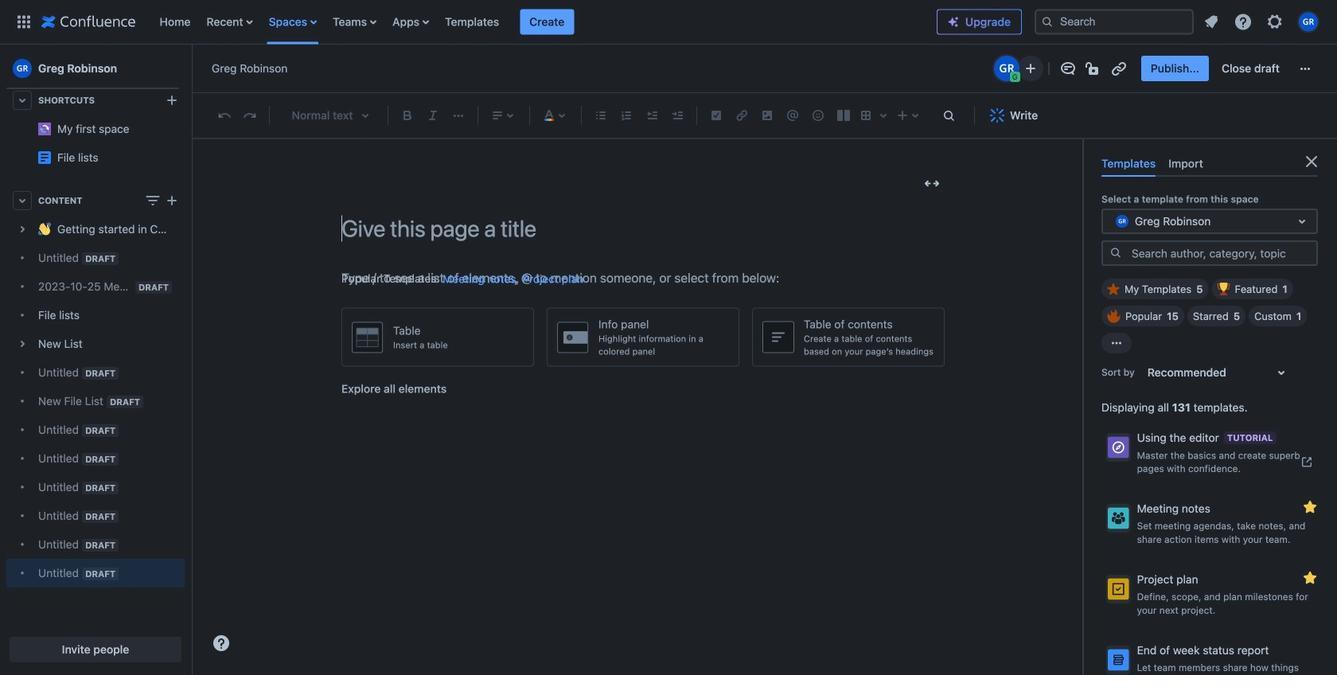Task type: vqa. For each thing, say whether or not it's contained in the screenshot.
Template - Project plan in the The "Space" element
no



Task type: describe. For each thing, give the bounding box(es) containing it.
create a page image
[[162, 191, 181, 210]]

comment icon image
[[1059, 59, 1078, 78]]

invite to edit image
[[1021, 59, 1040, 78]]

add shortcut image
[[162, 91, 181, 110]]

more image
[[1296, 59, 1315, 78]]

premium image
[[947, 16, 960, 28]]

help icon image
[[1234, 12, 1253, 31]]

collapse sidebar image
[[174, 53, 209, 84]]

global element
[[10, 0, 937, 44]]

find and replace image
[[939, 106, 958, 125]]

settings icon image
[[1266, 12, 1285, 31]]

Search field
[[1035, 9, 1194, 35]]

insert an info panel to highlight information in a colored panel image
[[557, 321, 589, 353]]

Search author, category, topic field
[[1127, 242, 1317, 264]]

list formating group
[[588, 103, 690, 128]]

notification icon image
[[1202, 12, 1221, 31]]

list item inside list
[[520, 9, 574, 35]]



Task type: locate. For each thing, give the bounding box(es) containing it.
tree
[[6, 215, 185, 587]]

text formatting group
[[395, 103, 471, 128]]

None search field
[[1035, 9, 1194, 35]]

group
[[1141, 56, 1290, 81]]

list for appswitcher icon
[[152, 0, 937, 44]]

list for premium image
[[1197, 8, 1328, 36]]

appswitcher icon image
[[14, 12, 33, 31]]

insert a table image
[[352, 321, 384, 353]]

list
[[152, 0, 937, 44], [1197, 8, 1328, 36]]

list item
[[520, 9, 574, 35]]

Give this page a title text field
[[341, 215, 946, 241]]

file lists image
[[38, 151, 51, 164]]

make page full-width image
[[923, 174, 942, 193]]

tab list
[[1095, 150, 1325, 177]]

0 horizontal spatial list
[[152, 0, 937, 44]]

close templates and import image
[[1302, 152, 1321, 171]]

None text field
[[1113, 213, 1116, 229]]

tree inside space element
[[6, 215, 185, 587]]

unstar meeting notes image
[[1301, 498, 1320, 517]]

open image
[[1293, 212, 1312, 231]]

search image
[[1041, 16, 1054, 28]]

search icon image
[[1110, 247, 1122, 259]]

no restrictions image
[[1084, 59, 1103, 78]]

1 horizontal spatial list
[[1197, 8, 1328, 36]]

copy link image
[[1109, 59, 1129, 78]]

Main content area, start typing to enter text. text field
[[341, 267, 946, 289]]

banner
[[0, 0, 1337, 45]]

space element
[[0, 0, 191, 675]]

confluence image
[[41, 12, 136, 31], [41, 12, 136, 31]]

change view image
[[143, 191, 162, 210]]

unstar project plan image
[[1301, 568, 1320, 587]]

insert a table of contents based on your page image
[[763, 321, 794, 353]]



